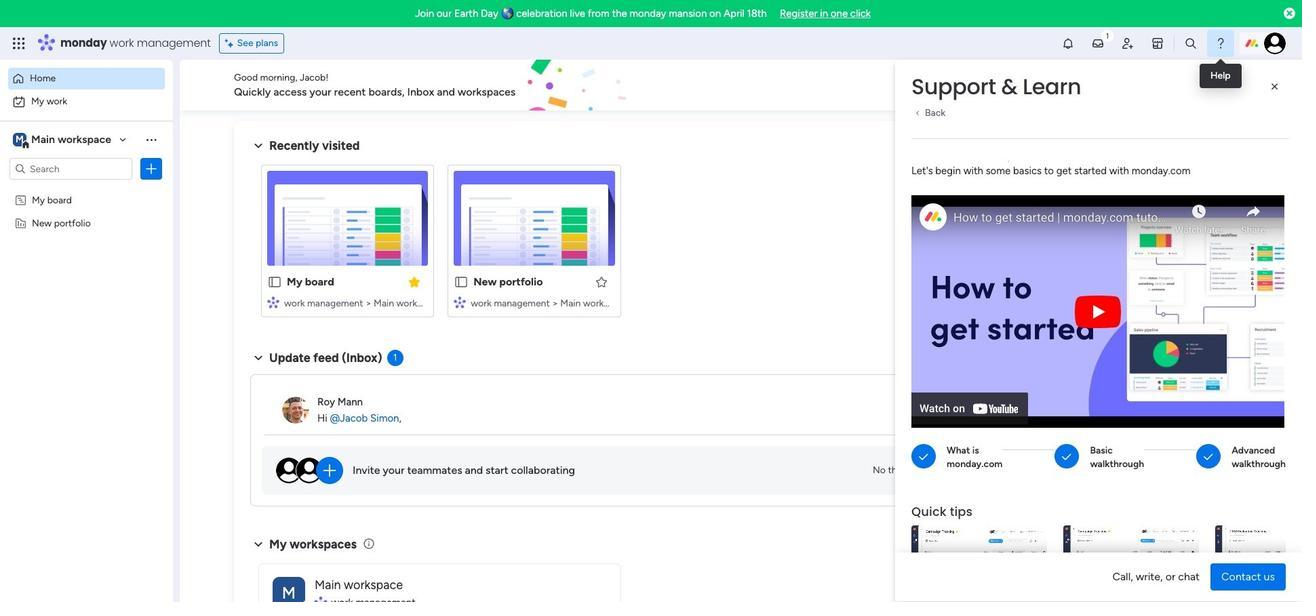 Task type: vqa. For each thing, say whether or not it's contained in the screenshot.
COMPONENT icon
yes



Task type: describe. For each thing, give the bounding box(es) containing it.
close update feed (inbox) image
[[250, 350, 267, 366]]

1 vertical spatial option
[[8, 91, 165, 113]]

workspace image
[[13, 132, 26, 147]]

remove from favorites image
[[408, 275, 421, 289]]

public board image
[[454, 275, 469, 290]]

help image
[[1214, 37, 1228, 50]]

component image for public board icon
[[454, 296, 466, 308]]

jacob simon image
[[1264, 33, 1286, 54]]

1 image
[[1101, 28, 1114, 43]]

select product image
[[12, 37, 26, 50]]

monday marketplace image
[[1151, 37, 1165, 50]]

public board image
[[267, 275, 282, 290]]

Search in workspace field
[[28, 161, 113, 177]]

invite members image
[[1121, 37, 1135, 50]]

options image
[[144, 162, 158, 176]]



Task type: locate. For each thing, give the bounding box(es) containing it.
help center element
[[1038, 416, 1241, 470]]

component image
[[267, 296, 279, 308], [454, 296, 466, 308]]

v2 user feedback image
[[1049, 77, 1059, 93]]

option
[[8, 68, 165, 90], [8, 91, 165, 113], [0, 188, 173, 190]]

notifications image
[[1061, 37, 1075, 50]]

2 component image from the left
[[454, 296, 466, 308]]

component image down public board image
[[267, 296, 279, 308]]

1 component image from the left
[[267, 296, 279, 308]]

workspace options image
[[144, 133, 158, 146]]

see plans image
[[225, 36, 237, 51]]

close recently visited image
[[250, 138, 267, 154]]

close my workspaces image
[[250, 536, 267, 553]]

component image for public board image
[[267, 296, 279, 308]]

workspace image
[[273, 577, 305, 602]]

search everything image
[[1184, 37, 1198, 50]]

1 element
[[387, 350, 403, 366]]

add to favorites image
[[594, 275, 608, 289]]

workspace selection element
[[13, 132, 113, 149]]

list box
[[0, 185, 173, 417]]

2 vertical spatial option
[[0, 188, 173, 190]]

roy mann image
[[282, 397, 309, 424]]

0 horizontal spatial component image
[[267, 296, 279, 308]]

component image down public board icon
[[454, 296, 466, 308]]

0 vertical spatial option
[[8, 68, 165, 90]]

templates image image
[[1050, 130, 1229, 223]]

quick search results list box
[[250, 154, 1005, 334]]

update feed image
[[1091, 37, 1105, 50]]

1 horizontal spatial component image
[[454, 296, 466, 308]]



